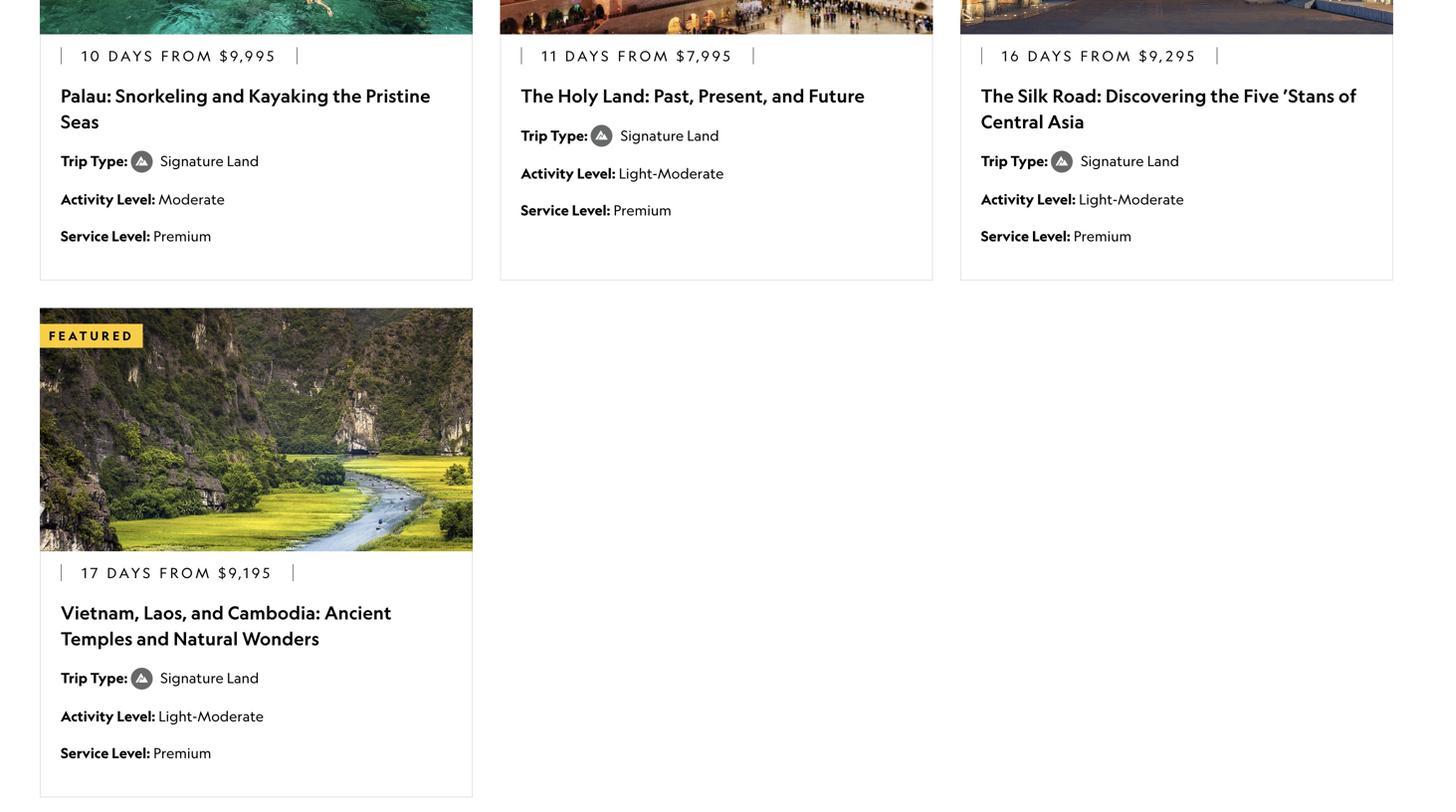 Task type: describe. For each thing, give the bounding box(es) containing it.
natural
[[173, 628, 238, 650]]

signature land for discovering
[[1081, 152, 1180, 169]]

activity for the holy land: past, present, and future
[[521, 164, 574, 182]]

$9,995
[[220, 47, 277, 64]]

trip type: for the silk road: discovering the five 'stans of central asia
[[981, 152, 1051, 170]]

service level: premium for laos,
[[61, 744, 211, 762]]

the for the silk road: discovering the five 'stans of central asia
[[981, 85, 1014, 107]]

11 days from $7,995
[[542, 47, 733, 64]]

type: for laos,
[[90, 669, 128, 687]]

service for vietnam, laos, and cambodia: ancient temples and natural wonders
[[61, 744, 109, 762]]

premium for laos,
[[153, 744, 211, 761]]

and inside palau: snorkeling and kayaking the pristine seas
[[212, 85, 245, 107]]

the for pristine
[[333, 85, 362, 107]]

of
[[1339, 85, 1357, 107]]

trip type: for vietnam, laos, and cambodia: ancient temples and natural wonders
[[61, 669, 131, 687]]

signature land for cambodia:
[[161, 670, 259, 687]]

10
[[82, 47, 102, 64]]

and down the laos,
[[137, 628, 169, 650]]

and left future
[[772, 85, 805, 107]]

moderate inside activity level: moderate
[[159, 190, 225, 207]]

trip for the silk road: discovering the five 'stans of central asia
[[981, 152, 1008, 170]]

land for past,
[[687, 127, 719, 144]]

11
[[542, 47, 559, 64]]

cambodia:
[[228, 602, 321, 624]]

16
[[1002, 47, 1022, 64]]

service for palau: snorkeling and kayaking the pristine seas
[[61, 227, 109, 245]]

days for holy
[[565, 47, 612, 64]]

kayaking
[[249, 85, 329, 107]]

service level: premium for silk
[[981, 227, 1132, 245]]

trip for the holy land: past, present, and future
[[521, 126, 548, 144]]

signature for kayaking
[[161, 152, 224, 169]]

present,
[[698, 85, 768, 107]]

central
[[981, 110, 1044, 133]]

the silk road: discovering the five 'stans of central asia
[[981, 85, 1357, 133]]

activity for palau: snorkeling and kayaking the pristine seas
[[61, 190, 114, 208]]

days for snorkeling
[[108, 47, 155, 64]]

trip for vietnam, laos, and cambodia: ancient temples and natural wonders
[[61, 669, 87, 687]]

future
[[809, 85, 865, 107]]

moderate for vietnam, laos, and cambodia: ancient temples and natural wonders
[[198, 708, 264, 725]]

discovering
[[1106, 85, 1207, 107]]

snorkeling
[[116, 85, 208, 107]]

holyland.jpg image
[[500, 0, 933, 35]]

from for past,
[[618, 47, 671, 64]]

activity for the silk road: discovering the five 'stans of central asia
[[981, 190, 1035, 208]]

light- for and
[[159, 708, 198, 725]]

type: for holy
[[551, 126, 588, 144]]

trip type: for the holy land: past, present, and future
[[521, 126, 591, 144]]

17 days from $9,195
[[82, 565, 273, 582]]

light- for road:
[[1079, 190, 1118, 207]]

the silk road: discovering the five 'stans of central asia link
[[981, 83, 1373, 135]]

past,
[[654, 85, 695, 107]]

vietnam,
[[61, 602, 140, 624]]

service for the holy land: past, present, and future
[[521, 201, 569, 219]]

holy
[[558, 85, 599, 107]]

activity for vietnam, laos, and cambodia: ancient temples and natural wonders
[[61, 707, 114, 725]]

moderate for the holy land: past, present, and future
[[658, 165, 724, 182]]



Task type: locate. For each thing, give the bounding box(es) containing it.
road:
[[1053, 85, 1102, 107]]

land:
[[603, 85, 650, 107]]

from up road:
[[1081, 47, 1133, 64]]

1 the from the left
[[333, 85, 362, 107]]

signature for discovering
[[1081, 152, 1144, 169]]

land down vietnam, laos, and cambodia: ancient temples and natural wonders link
[[227, 670, 259, 687]]

light-
[[619, 165, 658, 182], [1079, 190, 1118, 207], [159, 708, 198, 725]]

activity level: light-moderate down natural
[[61, 707, 264, 725]]

$9,295
[[1140, 47, 1197, 64]]

days right 10
[[108, 47, 155, 64]]

trip type: for palau: snorkeling and kayaking the pristine seas
[[61, 152, 131, 170]]

service level: premium for holy
[[521, 201, 672, 219]]

the left pristine
[[333, 85, 362, 107]]

from up land:
[[618, 47, 671, 64]]

land
[[687, 127, 719, 144], [227, 152, 259, 169], [1148, 152, 1180, 169], [227, 670, 259, 687]]

the inside palau: snorkeling and kayaking the pristine seas
[[333, 85, 362, 107]]

2 horizontal spatial activity level: light-moderate
[[981, 190, 1184, 208]]

palau: snorkeling and kayaking the pristine seas
[[61, 85, 431, 133]]

0 vertical spatial light-
[[619, 165, 658, 182]]

land down the holy land: past, present, and future
[[687, 127, 719, 144]]

0 horizontal spatial activity level: light-moderate
[[61, 707, 264, 725]]

the inside "the silk road: discovering the five 'stans of central asia"
[[1211, 85, 1240, 107]]

vietnam, laos, and cambodia: ancient temples and natural wonders link
[[61, 601, 452, 652]]

the for the holy land: past, present, and future
[[521, 85, 554, 107]]

16 days from $9,295
[[1002, 47, 1197, 64]]

palau: snorkeling and kayaking the pristine seas link
[[61, 83, 452, 135]]

signature land down past,
[[621, 127, 719, 144]]

and up natural
[[191, 602, 224, 624]]

ancient
[[325, 602, 392, 624]]

days
[[108, 47, 155, 64], [565, 47, 612, 64], [1028, 47, 1075, 64], [107, 565, 153, 582]]

premium for silk
[[1074, 227, 1132, 244]]

trip type: down 'seas'
[[61, 152, 131, 170]]

trip down 11
[[521, 126, 548, 144]]

featured trip available element
[[40, 324, 143, 348]]

service
[[521, 201, 569, 219], [61, 227, 109, 245], [981, 227, 1029, 245], [61, 744, 109, 762]]

2 vertical spatial activity level: light-moderate
[[61, 707, 264, 725]]

light- down asia
[[1079, 190, 1118, 207]]

$7,995
[[677, 47, 733, 64]]

trip type: down central
[[981, 152, 1051, 170]]

days right 11
[[565, 47, 612, 64]]

1 horizontal spatial activity level: light-moderate
[[521, 164, 724, 182]]

level:
[[577, 164, 616, 182], [117, 190, 155, 208], [1037, 190, 1076, 208], [572, 201, 611, 219], [112, 227, 150, 245], [1032, 227, 1071, 245], [117, 707, 155, 725], [112, 744, 150, 762]]

trip type: down temples
[[61, 669, 131, 687]]

1 vertical spatial light-
[[1079, 190, 1118, 207]]

five
[[1244, 85, 1280, 107]]

the left five
[[1211, 85, 1240, 107]]

the holy land: past, present, and future link
[[521, 83, 913, 109]]

service level: premium for snorkeling
[[61, 227, 211, 245]]

17
[[82, 565, 101, 582]]

activity level: light-moderate for and
[[61, 707, 264, 725]]

activity down temples
[[61, 707, 114, 725]]

service for the silk road: discovering the five 'stans of central asia
[[981, 227, 1029, 245]]

0 horizontal spatial the
[[333, 85, 362, 107]]

land for discovering
[[1148, 152, 1180, 169]]

activity down holy
[[521, 164, 574, 182]]

activity down central
[[981, 190, 1035, 208]]

days right 17
[[107, 565, 153, 582]]

asia
[[1048, 110, 1085, 133]]

trip type:
[[521, 126, 591, 144], [61, 152, 131, 170], [981, 152, 1051, 170], [61, 669, 131, 687]]

from up snorkeling
[[161, 47, 214, 64]]

from for kayaking
[[161, 47, 214, 64]]

the holy land: past, present, and future
[[521, 85, 865, 107]]

signature down asia
[[1081, 152, 1144, 169]]

0 vertical spatial activity level: light-moderate
[[521, 164, 724, 182]]

from for discovering
[[1081, 47, 1133, 64]]

type: for snorkeling
[[90, 152, 128, 170]]

days for laos,
[[107, 565, 153, 582]]

trip for palau: snorkeling and kayaking the pristine seas
[[61, 152, 87, 170]]

type: down central
[[1011, 152, 1048, 170]]

signature land for kayaking
[[161, 152, 259, 169]]

a group of sampans glide along a river winding through fields near limestone cliffs in vietnam image
[[40, 308, 473, 552]]

and down the $9,995 in the top of the page
[[212, 85, 245, 107]]

featured
[[49, 328, 134, 343]]

1 vertical spatial activity level: light-moderate
[[981, 190, 1184, 208]]

and
[[212, 85, 245, 107], [772, 85, 805, 107], [191, 602, 224, 624], [137, 628, 169, 650]]

activity down 'seas'
[[61, 190, 114, 208]]

premium for holy
[[614, 202, 672, 219]]

temples
[[61, 628, 133, 650]]

premium
[[614, 202, 672, 219], [153, 227, 211, 244], [1074, 227, 1132, 244], [153, 744, 211, 761]]

signature land
[[621, 127, 719, 144], [161, 152, 259, 169], [1081, 152, 1180, 169], [161, 670, 259, 687]]

signature
[[621, 127, 684, 144], [161, 152, 224, 169], [1081, 152, 1144, 169], [161, 670, 224, 687]]

service level: premium
[[521, 201, 672, 219], [61, 227, 211, 245], [981, 227, 1132, 245], [61, 744, 211, 762]]

silk
[[1018, 85, 1049, 107]]

signature down natural
[[161, 670, 224, 687]]

days right 16
[[1028, 47, 1075, 64]]

signature up activity level: moderate
[[161, 152, 224, 169]]

land for cambodia:
[[227, 670, 259, 687]]

signature for cambodia:
[[161, 670, 224, 687]]

0 horizontal spatial the
[[521, 85, 554, 107]]

0 horizontal spatial light-
[[159, 708, 198, 725]]

activity level: light-moderate for road:
[[981, 190, 1184, 208]]

activity level: light-moderate down asia
[[981, 190, 1184, 208]]

vietnam, laos, and cambodia: ancient temples and natural wonders
[[61, 602, 392, 650]]

1 horizontal spatial the
[[1211, 85, 1240, 107]]

2 the from the left
[[1211, 85, 1240, 107]]

1 horizontal spatial light-
[[619, 165, 658, 182]]

2 vertical spatial light-
[[159, 708, 198, 725]]

2 horizontal spatial light-
[[1079, 190, 1118, 207]]

land for kayaking
[[227, 152, 259, 169]]

seas
[[61, 110, 99, 133]]

1 the from the left
[[521, 85, 554, 107]]

trip
[[521, 126, 548, 144], [61, 152, 87, 170], [981, 152, 1008, 170], [61, 669, 87, 687]]

trip down temples
[[61, 669, 87, 687]]

type: down temples
[[90, 669, 128, 687]]

pristine
[[366, 85, 431, 107]]

$9,195
[[218, 565, 273, 582]]

1 horizontal spatial the
[[981, 85, 1014, 107]]

activity level: moderate
[[61, 190, 225, 208]]

the inside "the silk road: discovering the five 'stans of central asia"
[[981, 85, 1014, 107]]

three madrasahs lit up at night line the sides of an empty registan square in uzbekistan image
[[961, 0, 1394, 35]]

moderate
[[658, 165, 724, 182], [159, 190, 225, 207], [1118, 190, 1184, 207], [198, 708, 264, 725]]

'stans
[[1284, 85, 1335, 107]]

type:
[[551, 126, 588, 144], [90, 152, 128, 170], [1011, 152, 1048, 170], [90, 669, 128, 687]]

2 the from the left
[[981, 85, 1014, 107]]

from up the laos,
[[160, 565, 212, 582]]

signature land down palau: snorkeling and kayaking the pristine seas
[[161, 152, 259, 169]]

signature land down natural
[[161, 670, 259, 687]]

laos,
[[144, 602, 187, 624]]

activity
[[521, 164, 574, 182], [61, 190, 114, 208], [981, 190, 1035, 208], [61, 707, 114, 725]]

wonders
[[242, 628, 320, 650]]

the up central
[[981, 85, 1014, 107]]

activity level: light-moderate
[[521, 164, 724, 182], [981, 190, 1184, 208], [61, 707, 264, 725]]

moderate for the silk road: discovering the five 'stans of central asia
[[1118, 190, 1184, 207]]

signature down past,
[[621, 127, 684, 144]]

the
[[333, 85, 362, 107], [1211, 85, 1240, 107]]

signature for past,
[[621, 127, 684, 144]]

type: for silk
[[1011, 152, 1048, 170]]

10 days from $9,995
[[82, 47, 277, 64]]

land down "the silk road: discovering the five 'stans of central asia"
[[1148, 152, 1180, 169]]

a woman snorkels at the water's surface below an arched rock near a tree covered shoreline image
[[40, 0, 473, 35]]

signature land for past,
[[621, 127, 719, 144]]

palau:
[[61, 85, 112, 107]]

light- for land:
[[619, 165, 658, 182]]

light- down land:
[[619, 165, 658, 182]]

type: down 'seas'
[[90, 152, 128, 170]]

trip down central
[[981, 152, 1008, 170]]

type: down holy
[[551, 126, 588, 144]]

activity level: light-moderate down land:
[[521, 164, 724, 182]]

the for five
[[1211, 85, 1240, 107]]

the
[[521, 85, 554, 107], [981, 85, 1014, 107]]

light- down natural
[[159, 708, 198, 725]]

trip type: down holy
[[521, 126, 591, 144]]

the left holy
[[521, 85, 554, 107]]

activity level: light-moderate for land:
[[521, 164, 724, 182]]

trip down 'seas'
[[61, 152, 87, 170]]

from for cambodia:
[[160, 565, 212, 582]]

days for silk
[[1028, 47, 1075, 64]]

premium for snorkeling
[[153, 227, 211, 244]]

from
[[161, 47, 214, 64], [618, 47, 671, 64], [1081, 47, 1133, 64], [160, 565, 212, 582]]

land down palau: snorkeling and kayaking the pristine seas
[[227, 152, 259, 169]]

signature land down "the silk road: discovering the five 'stans of central asia"
[[1081, 152, 1180, 169]]



Task type: vqa. For each thing, say whether or not it's contained in the screenshot.
Jet
no



